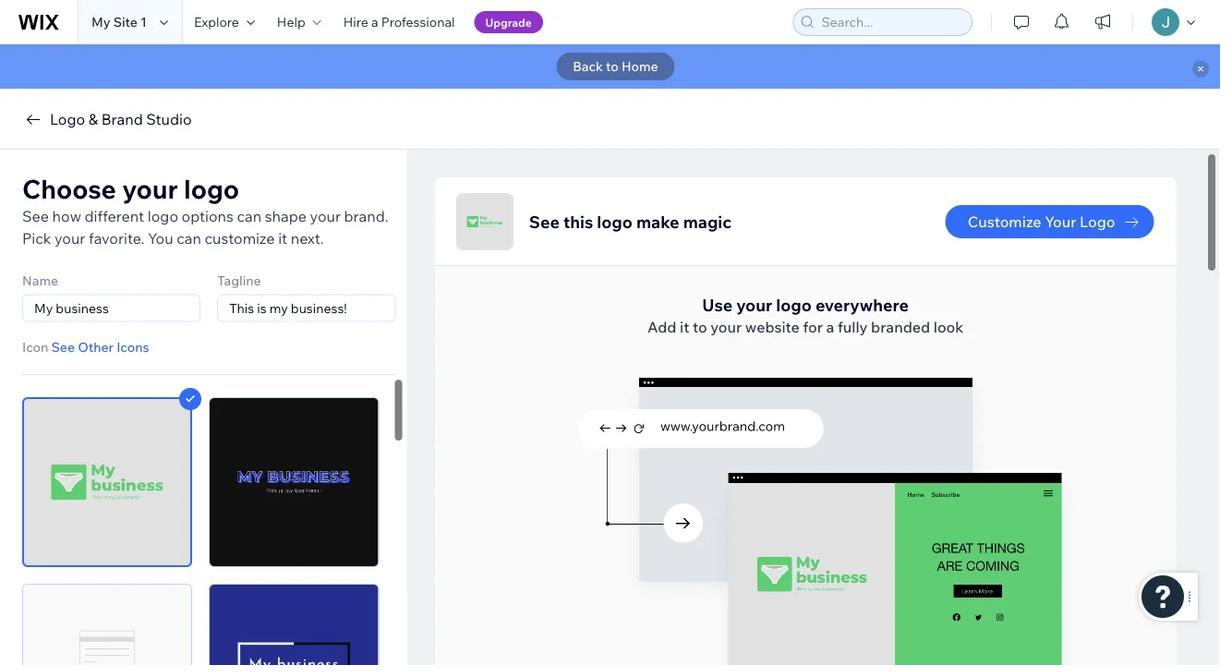 Task type: describe. For each thing, give the bounding box(es) containing it.
hire a professional
[[344, 14, 455, 30]]

fully
[[838, 318, 868, 336]]

customize
[[968, 213, 1042, 231]]

0 horizontal spatial logo
[[50, 110, 85, 128]]

add
[[647, 318, 676, 336]]

upgrade
[[486, 15, 532, 29]]

pick
[[22, 229, 51, 248]]

for
[[803, 318, 823, 336]]

logo for use
[[776, 294, 812, 315]]

it inside the choose your logo see how different logo options can shape your brand. pick your favorite. you can customize it next.
[[278, 229, 288, 248]]

you
[[148, 229, 173, 248]]

magic
[[683, 211, 732, 232]]

logo for see
[[597, 211, 633, 232]]

how
[[52, 207, 81, 226]]

1 vertical spatial logo
[[1080, 213, 1116, 231]]

make
[[636, 211, 679, 232]]

2 horizontal spatial see
[[529, 211, 560, 232]]

my
[[91, 14, 110, 30]]

&
[[88, 110, 98, 128]]

look
[[934, 318, 964, 336]]

tagline
[[217, 272, 261, 288]]

brand
[[101, 110, 143, 128]]

help
[[277, 14, 306, 30]]

see other icons button
[[51, 339, 149, 356]]

brand.
[[344, 207, 389, 226]]

logo & brand studio
[[50, 110, 192, 128]]

0 horizontal spatial can
[[177, 229, 201, 248]]

options
[[182, 207, 234, 226]]

icons
[[117, 339, 149, 355]]

icon
[[22, 339, 48, 355]]

it inside use your logo everywhere add it to your website for a fully branded look
[[680, 318, 689, 336]]

home
[[622, 58, 659, 74]]

name
[[22, 272, 58, 288]]

customize your logo button
[[946, 205, 1154, 238]]

website
[[745, 318, 800, 336]]

this
[[563, 211, 593, 232]]

1 horizontal spatial can
[[237, 207, 262, 226]]

your up next.
[[310, 207, 341, 226]]

professional
[[381, 14, 455, 30]]

shape
[[265, 207, 307, 226]]

see inside the choose your logo see how different logo options can shape your brand. pick your favorite. you can customize it next.
[[22, 207, 49, 226]]

use
[[702, 294, 733, 315]]

logo & brand studio button
[[22, 108, 192, 130]]

different
[[85, 207, 144, 226]]

to inside button
[[606, 58, 619, 74]]

see this logo make magic
[[529, 211, 732, 232]]



Task type: locate. For each thing, give the bounding box(es) containing it.
explore
[[194, 14, 239, 30]]

logo inside use your logo everywhere add it to your website for a fully branded look
[[776, 294, 812, 315]]

everywhere
[[816, 294, 909, 315]]

back
[[573, 58, 603, 74]]

use your logo everywhere add it to your website for a fully branded look
[[647, 294, 964, 336]]

favorite.
[[89, 229, 145, 248]]

None field
[[29, 295, 194, 321], [224, 295, 389, 321], [29, 295, 194, 321], [224, 295, 389, 321]]

back to home alert
[[0, 44, 1221, 89]]

logo up the options
[[184, 172, 239, 205]]

your up different
[[122, 172, 178, 205]]

1 vertical spatial can
[[177, 229, 201, 248]]

0 horizontal spatial to
[[606, 58, 619, 74]]

studio
[[146, 110, 192, 128]]

next.
[[291, 229, 324, 248]]

to right back at the top of page
[[606, 58, 619, 74]]

see right icon
[[51, 339, 75, 355]]

icon see other icons
[[22, 339, 149, 355]]

0 horizontal spatial see
[[22, 207, 49, 226]]

can right you
[[177, 229, 201, 248]]

1 horizontal spatial see
[[51, 339, 75, 355]]

0 vertical spatial it
[[278, 229, 288, 248]]

see
[[22, 207, 49, 226], [529, 211, 560, 232], [51, 339, 75, 355]]

0 vertical spatial a
[[371, 14, 379, 30]]

it right add
[[680, 318, 689, 336]]

to
[[606, 58, 619, 74], [693, 318, 707, 336]]

other
[[78, 339, 114, 355]]

logo up for in the right of the page
[[776, 294, 812, 315]]

logo right this
[[597, 211, 633, 232]]

branded
[[871, 318, 930, 336]]

logo up you
[[148, 207, 178, 226]]

choose
[[22, 172, 116, 205]]

see left this
[[529, 211, 560, 232]]

0 vertical spatial logo
[[50, 110, 85, 128]]

1 horizontal spatial it
[[680, 318, 689, 336]]

a right hire
[[371, 14, 379, 30]]

logo for choose
[[184, 172, 239, 205]]

1 horizontal spatial to
[[693, 318, 707, 336]]

to down 'use'
[[693, 318, 707, 336]]

logo right your
[[1080, 213, 1116, 231]]

your
[[1045, 213, 1077, 231]]

your down how
[[55, 229, 85, 248]]

choose your logo see how different logo options can shape your brand. pick your favorite. you can customize it next.
[[22, 172, 389, 248]]

0 horizontal spatial a
[[371, 14, 379, 30]]

back to home
[[573, 58, 659, 74]]

1 vertical spatial a
[[826, 318, 834, 336]]

logo
[[184, 172, 239, 205], [148, 207, 178, 226], [597, 211, 633, 232], [776, 294, 812, 315]]

site
[[113, 14, 138, 30]]

1 vertical spatial to
[[693, 318, 707, 336]]

Search... field
[[817, 9, 967, 35]]

your
[[122, 172, 178, 205], [310, 207, 341, 226], [55, 229, 85, 248], [736, 294, 772, 315], [710, 318, 742, 336]]

upgrade button
[[475, 11, 543, 33]]

can
[[237, 207, 262, 226], [177, 229, 201, 248]]

to inside use your logo everywhere add it to your website for a fully branded look
[[693, 318, 707, 336]]

my site 1
[[91, 14, 147, 30]]

1 vertical spatial it
[[680, 318, 689, 336]]

0 horizontal spatial it
[[278, 229, 288, 248]]

a
[[371, 14, 379, 30], [826, 318, 834, 336]]

your up website
[[736, 294, 772, 315]]

hire
[[344, 14, 369, 30]]

customize
[[205, 229, 275, 248]]

it down shape
[[278, 229, 288, 248]]

0 vertical spatial can
[[237, 207, 262, 226]]

back to home button
[[557, 53, 675, 80]]

1 horizontal spatial a
[[826, 318, 834, 336]]

help button
[[266, 0, 332, 44]]

a inside use your logo everywhere add it to your website for a fully branded look
[[826, 318, 834, 336]]

1 horizontal spatial logo
[[1080, 213, 1116, 231]]

hire a professional link
[[332, 0, 466, 44]]

0 vertical spatial to
[[606, 58, 619, 74]]

it
[[278, 229, 288, 248], [680, 318, 689, 336]]

see up pick
[[22, 207, 49, 226]]

logo
[[50, 110, 85, 128], [1080, 213, 1116, 231]]

your down 'use'
[[710, 318, 742, 336]]

customize your logo
[[968, 213, 1116, 231]]

can up the customize
[[237, 207, 262, 226]]

logo left &
[[50, 110, 85, 128]]

a right for in the right of the page
[[826, 318, 834, 336]]

1
[[141, 14, 147, 30]]



Task type: vqa. For each thing, say whether or not it's contained in the screenshot.
App
no



